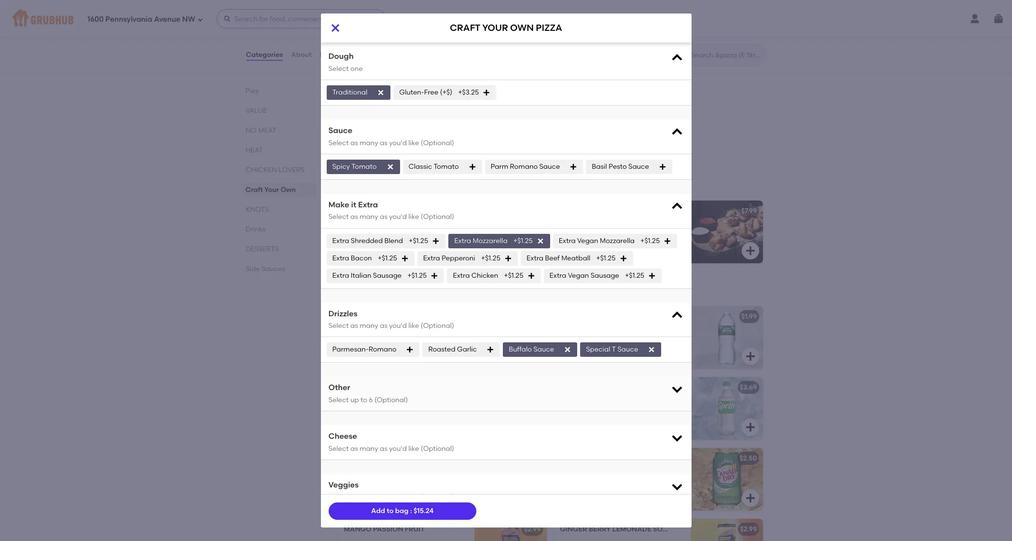 Task type: locate. For each thing, give the bounding box(es) containing it.
gluten-
[[399, 88, 424, 96]]

1 you'd from the top
[[389, 139, 407, 147]]

many inside veggies select as many as you'd like (optional)
[[360, 494, 378, 502]]

0 horizontal spatial to
[[361, 396, 367, 404]]

1600
[[87, 15, 104, 23]]

other select up to 6 (optional)
[[328, 383, 408, 404]]

romano down drizzles select as many as you'd like (optional)
[[369, 346, 396, 354]]

drinks up desserts
[[245, 225, 265, 234]]

extra down pepperoni
[[453, 271, 470, 280]]

dough select one
[[328, 52, 363, 73]]

1 vertical spatial own
[[281, 186, 296, 194]]

(optional) up the $15.24
[[421, 494, 454, 502]]

you'd inside cheese select as many as you'd like (optional)
[[389, 445, 407, 453]]

1 horizontal spatial to
[[387, 507, 394, 515]]

extra left beef
[[527, 254, 543, 262]]

your down chicken lovers
[[264, 186, 279, 194]]

parm
[[491, 162, 508, 171]]

2 tomato from the left
[[434, 162, 459, 171]]

as up 'blend'
[[380, 213, 387, 221]]

1 many from the top
[[360, 139, 378, 147]]

about button
[[291, 38, 312, 72]]

your
[[365, 73, 388, 85], [264, 186, 279, 194]]

3 you'd from the top
[[389, 322, 407, 330]]

bottled up up
[[344, 384, 375, 392]]

bottled down cheese
[[344, 455, 375, 463]]

craft your own
[[336, 73, 413, 85], [245, 186, 296, 194]]

mango passion fruit
[[344, 526, 425, 534]]

select
[[328, 65, 349, 73], [328, 139, 349, 147], [328, 213, 349, 221], [328, 322, 349, 330], [328, 396, 349, 404], [328, 445, 349, 453], [328, 494, 349, 502]]

0 vertical spatial own
[[510, 22, 534, 34]]

many inside sauce select as many as you'd like (optional)
[[360, 139, 378, 147]]

extra for extra italian sausage
[[332, 271, 349, 280]]

many for sauce
[[360, 139, 378, 147]]

svg image
[[375, 12, 383, 20], [993, 13, 1004, 25], [223, 15, 231, 23], [329, 22, 341, 34], [744, 34, 756, 46], [483, 89, 491, 97], [386, 163, 394, 171], [570, 163, 577, 171], [432, 237, 440, 245], [537, 237, 544, 245], [664, 237, 671, 245], [528, 245, 540, 257], [504, 255, 512, 262], [527, 272, 535, 280], [406, 346, 414, 354], [564, 346, 572, 354], [648, 346, 656, 354], [528, 351, 540, 362], [744, 351, 756, 362], [528, 422, 540, 433], [744, 422, 756, 433], [670, 480, 684, 494], [744, 493, 756, 504]]

0 horizontal spatial tomato
[[351, 162, 377, 171]]

$2.99
[[524, 526, 541, 534], [740, 526, 757, 534]]

you'd for drizzles
[[389, 322, 407, 330]]

5 like from the top
[[408, 494, 419, 502]]

6 select from the top
[[328, 445, 349, 453]]

select inside cheese select as many as you'd like (optional)
[[328, 445, 349, 453]]

+$1.25 for extra beef meatball
[[596, 254, 616, 262]]

4 select from the top
[[328, 322, 349, 330]]

3 select from the top
[[328, 213, 349, 221]]

0 vertical spatial pizza
[[536, 22, 562, 34]]

you'd up fanta
[[389, 445, 407, 453]]

knots right vegan
[[370, 207, 393, 215]]

dough
[[328, 52, 354, 61]]

0 vertical spatial craft your own pizza
[[450, 22, 562, 34]]

to left bag on the bottom
[[387, 507, 394, 515]]

romano for parm
[[510, 162, 538, 171]]

avenue
[[154, 15, 180, 23]]

$3.69 for bottled fanta orange image
[[523, 455, 541, 463]]

gluten-free (+$)
[[399, 88, 452, 96]]

sauce select as many as you'd like (optional)
[[328, 126, 454, 147]]

tomato right classic
[[434, 162, 459, 171]]

7 select from the top
[[328, 494, 349, 502]]

0 vertical spatial romano
[[510, 162, 538, 171]]

select inside other select up to 6 (optional)
[[328, 396, 349, 404]]

extra for extra shredded blend
[[332, 237, 349, 245]]

1 horizontal spatial $3.69
[[740, 384, 757, 392]]

knots down craft your own "tab"
[[245, 206, 269, 214]]

mozzarella up extra vegan sausage
[[600, 237, 635, 245]]

0 horizontal spatial drinks
[[245, 225, 265, 234]]

$2.99 for ginger berry lemonade soda
[[740, 526, 757, 534]]

many down the to
[[360, 139, 378, 147]]

(optional) up roasted
[[421, 322, 454, 330]]

chicken lovers tab
[[245, 165, 313, 175]]

1 horizontal spatial tomato
[[434, 162, 459, 171]]

0 horizontal spatial $2.99
[[524, 526, 541, 534]]

1 vertical spatial your
[[264, 186, 279, 194]]

orange
[[401, 455, 431, 463]]

parmesan-romano
[[332, 346, 396, 354]]

+$1.25 for extra vegan sausage
[[625, 271, 644, 280]]

vegan up meatball on the top right
[[577, 237, 598, 245]]

to left 6
[[361, 396, 367, 404]]

tomato right spicy
[[351, 162, 377, 171]]

make
[[328, 200, 349, 209]]

select down "below"
[[328, 139, 349, 147]]

select down cheese
[[328, 445, 349, 453]]

veggies
[[328, 481, 359, 490]]

extra left bacon
[[332, 254, 349, 262]]

extra vegan mozzarella
[[559, 237, 635, 245]]

3 like from the top
[[408, 322, 419, 330]]

select inside sauce select as many as you'd like (optional)
[[328, 139, 349, 147]]

add
[[381, 125, 396, 134]]

craft your own tab
[[245, 185, 313, 195]]

categories button
[[245, 38, 283, 72]]

lemonade
[[612, 526, 651, 534]]

2 vertical spatial own
[[389, 116, 406, 124]]

as down smartwater 1l
[[380, 322, 387, 330]]

1 horizontal spatial pizza
[[536, 22, 562, 34]]

1 vertical spatial craft your own pizza
[[344, 102, 429, 110]]

extra inside make it extra select as many as you'd like (optional)
[[358, 200, 378, 209]]

sausage for extra italian sausage
[[373, 271, 402, 280]]

0 horizontal spatial sausage
[[373, 271, 402, 280]]

+
[[538, 102, 542, 110]]

pies
[[245, 87, 259, 95]]

0 horizontal spatial your
[[264, 186, 279, 194]]

tomato for spicy tomato
[[351, 162, 377, 171]]

extra
[[358, 200, 378, 209], [332, 237, 349, 245], [454, 237, 471, 245], [559, 237, 576, 245], [332, 254, 349, 262], [423, 254, 440, 262], [527, 254, 543, 262], [332, 271, 349, 280], [453, 271, 470, 280], [549, 271, 566, 280]]

1l
[[393, 313, 399, 321]]

like inside drizzles select as many as you'd like (optional)
[[408, 322, 419, 330]]

0 horizontal spatial craft your own pizza
[[344, 102, 429, 110]]

2 $2.99 from the left
[[740, 526, 757, 534]]

(optional) up extra pepperoni
[[421, 213, 454, 221]]

(optional) inside other select up to 6 (optional)
[[374, 396, 408, 404]]

basil pesto sauce
[[592, 162, 649, 171]]

1 vertical spatial craft
[[245, 186, 263, 194]]

as up bottled fanta orange
[[380, 445, 387, 453]]

many for veggies
[[360, 494, 378, 502]]

extra for extra bacon
[[332, 254, 349, 262]]

$13.99 +
[[519, 102, 542, 110]]

own
[[390, 73, 413, 85], [281, 186, 296, 194]]

2 sausage from the left
[[591, 271, 619, 280]]

(optional) for veggies
[[421, 494, 454, 502]]

0 horizontal spatial mozzarella
[[473, 237, 508, 245]]

1 vertical spatial drinks
[[336, 284, 368, 296]]

Search &pizza (E Street) search field
[[689, 51, 763, 60]]

4 you'd from the top
[[389, 445, 407, 453]]

meat
[[258, 126, 276, 135]]

as down veggies
[[350, 494, 358, 502]]

1 horizontal spatial $2.99
[[740, 526, 757, 534]]

extra right it
[[358, 200, 378, 209]]

extra chicken
[[453, 271, 498, 280]]

select inside dough select one
[[328, 65, 349, 73]]

your inside "tab"
[[264, 186, 279, 194]]

select down make on the left of the page
[[328, 213, 349, 221]]

ginger
[[560, 455, 583, 463]]

extra down "extra beef meatball"
[[549, 271, 566, 280]]

1 like from the top
[[408, 139, 419, 147]]

one
[[350, 65, 363, 73]]

0 vertical spatial your
[[365, 73, 388, 85]]

craft your own inside "tab"
[[245, 186, 296, 194]]

soda
[[653, 526, 673, 534]]

desserts
[[245, 245, 279, 253]]

0 vertical spatial own
[[390, 73, 413, 85]]

romano right parm
[[510, 162, 538, 171]]

(optional) down the remove
[[421, 139, 454, 147]]

0 horizontal spatial own
[[281, 186, 296, 194]]

0 horizontal spatial craft
[[245, 186, 263, 194]]

heat tab
[[245, 145, 313, 155]]

you'd inside make it extra select as many as you'd like (optional)
[[389, 213, 407, 221]]

you'd for veggies
[[389, 494, 407, 502]]

(optional) for sauce
[[421, 139, 454, 147]]

extra up pepperoni
[[454, 237, 471, 245]]

0 vertical spatial craft
[[450, 22, 480, 34]]

own down lovers
[[281, 186, 296, 194]]

1 vertical spatial to
[[387, 507, 394, 515]]

tomato
[[351, 162, 377, 171], [434, 162, 459, 171]]

bottled spring water image
[[690, 306, 763, 369]]

2 select from the top
[[328, 139, 349, 147]]

1 horizontal spatial mozzarella
[[600, 237, 635, 245]]

shredded
[[351, 237, 383, 245]]

cheese
[[328, 432, 357, 441]]

1 sausage from the left
[[373, 271, 402, 280]]

you'd inside veggies select as many as you'd like (optional)
[[389, 494, 407, 502]]

you'd for cheese
[[389, 445, 407, 453]]

many for drizzles
[[360, 322, 378, 330]]

many up extra shredded blend
[[360, 213, 378, 221]]

(optional) inside sauce select as many as you'd like (optional)
[[421, 139, 454, 147]]

knots
[[336, 178, 373, 190], [245, 206, 269, 214], [370, 207, 393, 215]]

many
[[360, 139, 378, 147], [360, 213, 378, 221], [360, 322, 378, 330], [360, 445, 378, 453], [360, 494, 378, 502]]

3 many from the top
[[360, 322, 378, 330]]

smartwater 1l button
[[338, 306, 547, 369]]

your
[[482, 22, 508, 34], [368, 102, 388, 110], [368, 116, 387, 124]]

you'd for sauce
[[389, 139, 407, 147]]

1 vertical spatial pizza
[[409, 102, 429, 110]]

veggies select as many as you'd like (optional)
[[328, 481, 454, 502]]

extra left italian
[[332, 271, 349, 280]]

1 horizontal spatial romano
[[510, 162, 538, 171]]

select for dough
[[328, 65, 349, 73]]

0 vertical spatial craft
[[336, 73, 363, 85]]

drizzles select as many as you'd like (optional)
[[328, 309, 454, 330]]

(optional) up 'orange'
[[421, 445, 454, 453]]

ginger ale
[[560, 455, 595, 463]]

extra for extra mozzarella
[[454, 237, 471, 245]]

(optional) down coke
[[374, 396, 408, 404]]

many up bottled fanta orange
[[360, 445, 378, 453]]

vegan
[[344, 207, 368, 215]]

1 vertical spatial craft
[[344, 102, 367, 110]]

4 like from the top
[[408, 445, 419, 453]]

pizza
[[536, 22, 562, 34], [409, 102, 429, 110]]

you'd down 1l
[[389, 322, 407, 330]]

cbr image
[[690, 0, 763, 53]]

many inside cheese select as many as you'd like (optional)
[[360, 445, 378, 453]]

1 tomato from the left
[[351, 162, 377, 171]]

search icon image
[[675, 49, 687, 61]]

0 horizontal spatial romano
[[369, 346, 396, 354]]

(optional) inside veggies select as many as you'd like (optional)
[[421, 494, 454, 502]]

bottled
[[344, 384, 375, 392], [344, 455, 375, 463]]

bottled inside button
[[344, 384, 375, 392]]

own
[[510, 22, 534, 34], [389, 102, 407, 110], [389, 116, 406, 124]]

1 horizontal spatial sausage
[[591, 271, 619, 280]]

vegan knots image
[[474, 201, 547, 264]]

$15.24
[[414, 507, 434, 515]]

0 horizontal spatial craft your own
[[245, 186, 296, 194]]

select inside drizzles select as many as you'd like (optional)
[[328, 322, 349, 330]]

you'd inside sauce select as many as you'd like (optional)
[[389, 139, 407, 147]]

1 horizontal spatial craft
[[336, 73, 363, 85]]

5 you'd from the top
[[389, 494, 407, 502]]

$3.69 inside button
[[740, 384, 757, 392]]

craft your own down chicken lovers
[[245, 186, 296, 194]]

select down dough
[[328, 65, 349, 73]]

2 you'd from the top
[[389, 213, 407, 221]]

vegan down meatball on the top right
[[568, 271, 589, 280]]

1 select from the top
[[328, 65, 349, 73]]

you'd down or
[[389, 139, 407, 147]]

by
[[408, 116, 416, 124]]

(optional) inside make it extra select as many as you'd like (optional)
[[421, 213, 454, 221]]

own up gluten-
[[390, 73, 413, 85]]

5 many from the top
[[360, 494, 378, 502]]

you'd inside drizzles select as many as you'd like (optional)
[[389, 322, 407, 330]]

sauce inside sauce select as many as you'd like (optional)
[[328, 126, 352, 135]]

0 vertical spatial craft your own
[[336, 73, 413, 85]]

your up traditional
[[365, 73, 388, 85]]

own inside craft your own by clicking below to add or remove toppings
[[389, 116, 406, 124]]

0 vertical spatial drinks
[[245, 225, 265, 234]]

drinks down italian
[[336, 284, 368, 296]]

1 bottled from the top
[[344, 384, 375, 392]]

(optional) inside cheese select as many as you'd like (optional)
[[421, 445, 454, 453]]

make it extra select as many as you'd like (optional)
[[328, 200, 454, 221]]

0 vertical spatial bottled
[[344, 384, 375, 392]]

like inside cheese select as many as you'd like (optional)
[[408, 445, 419, 453]]

0 horizontal spatial $3.69
[[523, 455, 541, 463]]

1 $2.99 from the left
[[524, 526, 541, 534]]

0 vertical spatial $3.69
[[740, 384, 757, 392]]

meatball
[[561, 254, 590, 262]]

2 mozzarella from the left
[[600, 237, 635, 245]]

extra up meatball on the top right
[[559, 237, 576, 245]]

many inside drizzles select as many as you'd like (optional)
[[360, 322, 378, 330]]

bag
[[395, 507, 409, 515]]

you'd up bag on the bottom
[[389, 494, 407, 502]]

vegan for mozzarella
[[577, 237, 598, 245]]

gnarlic knots image
[[690, 201, 763, 264]]

1 horizontal spatial craft your own pizza
[[450, 22, 562, 34]]

0 vertical spatial to
[[361, 396, 367, 404]]

as up add
[[380, 494, 387, 502]]

2 bottled from the top
[[344, 455, 375, 463]]

+$1.25
[[409, 237, 428, 245], [513, 237, 533, 245], [640, 237, 660, 245], [378, 254, 397, 262], [481, 254, 500, 262], [596, 254, 616, 262], [407, 271, 427, 280], [504, 271, 523, 280], [625, 271, 644, 280]]

chicken
[[471, 271, 498, 280]]

$1.99 button
[[554, 306, 763, 369]]

select inside make it extra select as many as you'd like (optional)
[[328, 213, 349, 221]]

0 vertical spatial vegan
[[577, 237, 598, 245]]

mozzarella up chicken
[[473, 237, 508, 245]]

sausage right italian
[[373, 271, 402, 280]]

spicy
[[332, 162, 350, 171]]

to
[[361, 396, 367, 404], [387, 507, 394, 515]]

vegan for sausage
[[568, 271, 589, 280]]

craft down chicken
[[245, 186, 263, 194]]

select for drizzles
[[328, 322, 349, 330]]

many up add
[[360, 494, 378, 502]]

side
[[245, 265, 260, 273]]

dirty bird image
[[474, 0, 547, 53]]

(optional) inside drizzles select as many as you'd like (optional)
[[421, 322, 454, 330]]

extra left pepperoni
[[423, 254, 440, 262]]

italian
[[351, 271, 371, 280]]

select down other
[[328, 396, 349, 404]]

craft your own down one on the top of the page
[[336, 73, 413, 85]]

$3.69
[[740, 384, 757, 392], [523, 455, 541, 463]]

ginger berry lemonade soda image
[[690, 519, 763, 542]]

1 vertical spatial bottled
[[344, 455, 375, 463]]

2 many from the top
[[360, 213, 378, 221]]

berry
[[589, 526, 611, 534]]

drinks tab
[[245, 224, 313, 235]]

select down veggies
[[328, 494, 349, 502]]

as down "below"
[[350, 139, 358, 147]]

like inside sauce select as many as you'd like (optional)
[[408, 139, 419, 147]]

1 horizontal spatial own
[[390, 73, 413, 85]]

2 like from the top
[[408, 213, 419, 221]]

romano
[[510, 162, 538, 171], [369, 346, 396, 354]]

$3.69 for "bottled sprite" 'image'
[[740, 384, 757, 392]]

add to bag : $15.24
[[371, 507, 434, 515]]

side sauces
[[245, 265, 285, 273]]

about
[[291, 51, 312, 59]]

like inside make it extra select as many as you'd like (optional)
[[408, 213, 419, 221]]

1 vertical spatial craft your own
[[245, 186, 296, 194]]

you'd up 'blend'
[[389, 213, 407, 221]]

extra up extra bacon
[[332, 237, 349, 245]]

1 vertical spatial $3.69
[[523, 455, 541, 463]]

to inside other select up to 6 (optional)
[[361, 396, 367, 404]]

1 horizontal spatial drinks
[[336, 284, 368, 296]]

4 many from the top
[[360, 445, 378, 453]]

sausage down extra vegan mozzarella
[[591, 271, 619, 280]]

1 vertical spatial romano
[[369, 346, 396, 354]]

like inside veggies select as many as you'd like (optional)
[[408, 494, 419, 502]]

svg image
[[413, 12, 421, 20], [197, 17, 203, 22], [528, 34, 540, 46], [670, 51, 684, 65], [377, 89, 385, 97], [670, 125, 684, 139], [468, 163, 476, 171], [659, 163, 666, 171], [670, 200, 684, 213], [744, 245, 756, 257], [401, 255, 409, 262], [619, 255, 627, 262], [431, 272, 438, 280], [648, 272, 656, 280], [670, 309, 684, 322], [487, 346, 494, 354], [670, 383, 684, 396], [670, 432, 684, 445], [528, 493, 540, 504]]

1 vertical spatial vegan
[[568, 271, 589, 280]]

many down smartwater
[[360, 322, 378, 330]]

craft down one on the top of the page
[[336, 73, 363, 85]]

drinks inside tab
[[245, 225, 265, 234]]

2 vertical spatial your
[[368, 116, 387, 124]]

$13.99
[[519, 102, 538, 110]]

2 vertical spatial craft
[[344, 116, 366, 124]]

select down drizzles
[[328, 322, 349, 330]]

$2.99 for mango passion fruit
[[524, 526, 541, 534]]

5 select from the top
[[328, 396, 349, 404]]

craft
[[336, 73, 363, 85], [245, 186, 263, 194]]

main navigation navigation
[[0, 0, 1012, 38]]

passion
[[373, 526, 403, 534]]

select inside veggies select as many as you'd like (optional)
[[328, 494, 349, 502]]



Task type: vqa. For each thing, say whether or not it's contained in the screenshot.
first You'D
yes



Task type: describe. For each thing, give the bounding box(es) containing it.
fanta
[[377, 455, 399, 463]]

1 vertical spatial own
[[389, 102, 407, 110]]

bottled coke
[[344, 384, 396, 392]]

to
[[370, 125, 379, 134]]

garlic
[[457, 346, 477, 354]]

+$1.25 for extra vegan mozzarella
[[640, 237, 660, 245]]

bottled for bottled fanta orange
[[344, 455, 375, 463]]

remove
[[409, 125, 437, 134]]

chicken
[[245, 166, 277, 174]]

pennsylvania
[[105, 15, 152, 23]]

+$1.25 for extra bacon
[[378, 254, 397, 262]]

chicken lovers
[[245, 166, 304, 174]]

(optional) for drizzles
[[421, 322, 454, 330]]

pesto
[[609, 162, 627, 171]]

fruit
[[405, 526, 425, 534]]

sauce for special t sauce
[[618, 346, 638, 354]]

select for other
[[328, 396, 349, 404]]

t
[[612, 346, 616, 354]]

no meat tab
[[245, 125, 313, 136]]

tomato for classic tomato
[[434, 162, 459, 171]]

Input item quantity number field
[[387, 7, 409, 25]]

other
[[328, 383, 350, 393]]

desserts tab
[[245, 244, 313, 254]]

bottled sprite image
[[690, 377, 763, 440]]

select for veggies
[[328, 494, 349, 502]]

ale
[[584, 455, 595, 463]]

reviews button
[[319, 38, 347, 72]]

basil
[[592, 162, 607, 171]]

+$1.25 for extra chicken
[[504, 271, 523, 280]]

drizzles
[[328, 309, 357, 318]]

knots down spicy tomato on the left top
[[336, 178, 373, 190]]

craft your own pizza image
[[474, 96, 547, 158]]

0 horizontal spatial pizza
[[409, 102, 429, 110]]

1 horizontal spatial your
[[365, 73, 388, 85]]

1 vertical spatial your
[[368, 102, 388, 110]]

quantity
[[328, 13, 362, 22]]

pies tab
[[245, 86, 313, 96]]

bottled for bottled coke
[[344, 384, 375, 392]]

as down it
[[350, 213, 358, 221]]

buffalo sauce
[[509, 346, 554, 354]]

value
[[245, 107, 267, 115]]

extra bacon
[[332, 254, 372, 262]]

+$1.25 for extra italian sausage
[[407, 271, 427, 280]]

special
[[586, 346, 610, 354]]

$3.69 button
[[554, 377, 763, 440]]

as down cheese
[[350, 445, 358, 453]]

pepperoni
[[442, 254, 475, 262]]

like for cheese
[[408, 445, 419, 453]]

craft inside "tab"
[[245, 186, 263, 194]]

nw
[[182, 15, 195, 23]]

ginger
[[560, 526, 587, 534]]

ginger ale image
[[690, 448, 763, 511]]

extra for extra beef meatball
[[527, 254, 543, 262]]

side sauces tab
[[245, 264, 313, 274]]

roasted garlic
[[428, 346, 477, 354]]

or
[[397, 125, 407, 134]]

it
[[351, 200, 356, 209]]

sauces
[[261, 265, 285, 273]]

like for sauce
[[408, 139, 419, 147]]

extra pepperoni
[[423, 254, 475, 262]]

1 mozzarella from the left
[[473, 237, 508, 245]]

reviews
[[320, 51, 347, 59]]

own inside "tab"
[[281, 186, 296, 194]]

classic
[[409, 162, 432, 171]]

(optional) for cheese
[[421, 445, 454, 453]]

$7.99 button
[[554, 201, 763, 264]]

like for veggies
[[408, 494, 419, 502]]

select for cheese
[[328, 445, 349, 453]]

traditional
[[332, 88, 367, 96]]

sauce for parm romano sauce
[[539, 162, 560, 171]]

many inside make it extra select as many as you'd like (optional)
[[360, 213, 378, 221]]

extra beef meatball
[[527, 254, 590, 262]]

knots inside "button"
[[370, 207, 393, 215]]

as down smartwater
[[350, 322, 358, 330]]

classic tomato
[[409, 162, 459, 171]]

knots tab
[[245, 205, 313, 215]]

knots inside tab
[[245, 206, 269, 214]]

romano for parmesan-
[[369, 346, 396, 354]]

sauce for basil pesto sauce
[[628, 162, 649, 171]]

clicking
[[418, 116, 451, 124]]

craft your own by clicking below to add or remove toppings
[[344, 116, 451, 143]]

beef
[[545, 254, 560, 262]]

no
[[245, 126, 256, 135]]

bottled coke button
[[338, 377, 547, 440]]

+$1.25 for extra shredded blend
[[409, 237, 428, 245]]

cheese select as many as you'd like (optional)
[[328, 432, 454, 453]]

extra for extra vegan sausage
[[549, 271, 566, 280]]

extra for extra chicken
[[453, 271, 470, 280]]

value tab
[[245, 106, 313, 116]]

ginger berry lemonade soda
[[560, 526, 673, 534]]

as down add
[[380, 139, 387, 147]]

heat
[[245, 146, 263, 154]]

(+$)
[[440, 88, 452, 96]]

vegan knots button
[[338, 201, 547, 264]]

lovers
[[278, 166, 304, 174]]

extra for extra pepperoni
[[423, 254, 440, 262]]

bottled fanta orange
[[344, 455, 431, 463]]

extra shredded blend
[[332, 237, 403, 245]]

6
[[369, 396, 373, 404]]

vegan knots
[[344, 207, 393, 215]]

bottled coke image
[[474, 377, 547, 440]]

coke
[[377, 384, 396, 392]]

$7.99
[[741, 207, 757, 215]]

parm romano sauce
[[491, 162, 560, 171]]

special t sauce
[[586, 346, 638, 354]]

smartwater 1l image
[[474, 306, 547, 369]]

extra mozzarella
[[454, 237, 508, 245]]

spicy tomato
[[332, 162, 377, 171]]

like for drizzles
[[408, 322, 419, 330]]

0 vertical spatial your
[[482, 22, 508, 34]]

roasted
[[428, 346, 455, 354]]

$2.50
[[739, 455, 757, 463]]

mango passion fruit image
[[474, 519, 547, 542]]

1600 pennsylvania avenue nw
[[87, 15, 195, 23]]

toppings
[[344, 135, 379, 143]]

craft inside craft your own by clicking below to add or remove toppings
[[344, 116, 366, 124]]

extra for extra vegan mozzarella
[[559, 237, 576, 245]]

mango
[[344, 526, 372, 534]]

below
[[344, 125, 368, 134]]

+$1.25 for extra pepperoni
[[481, 254, 500, 262]]

svg image inside main navigation navigation
[[197, 17, 203, 22]]

bottled fanta orange image
[[474, 448, 547, 511]]

up
[[350, 396, 359, 404]]

blend
[[384, 237, 403, 245]]

select for sauce
[[328, 139, 349, 147]]

categories
[[246, 51, 283, 59]]

1 horizontal spatial craft your own
[[336, 73, 413, 85]]

many for cheese
[[360, 445, 378, 453]]

+$1.25 for extra mozzarella
[[513, 237, 533, 245]]

sausage for extra vegan sausage
[[591, 271, 619, 280]]

your inside craft your own by clicking below to add or remove toppings
[[368, 116, 387, 124]]

parmesan-
[[332, 346, 369, 354]]

extra vegan sausage
[[549, 271, 619, 280]]



